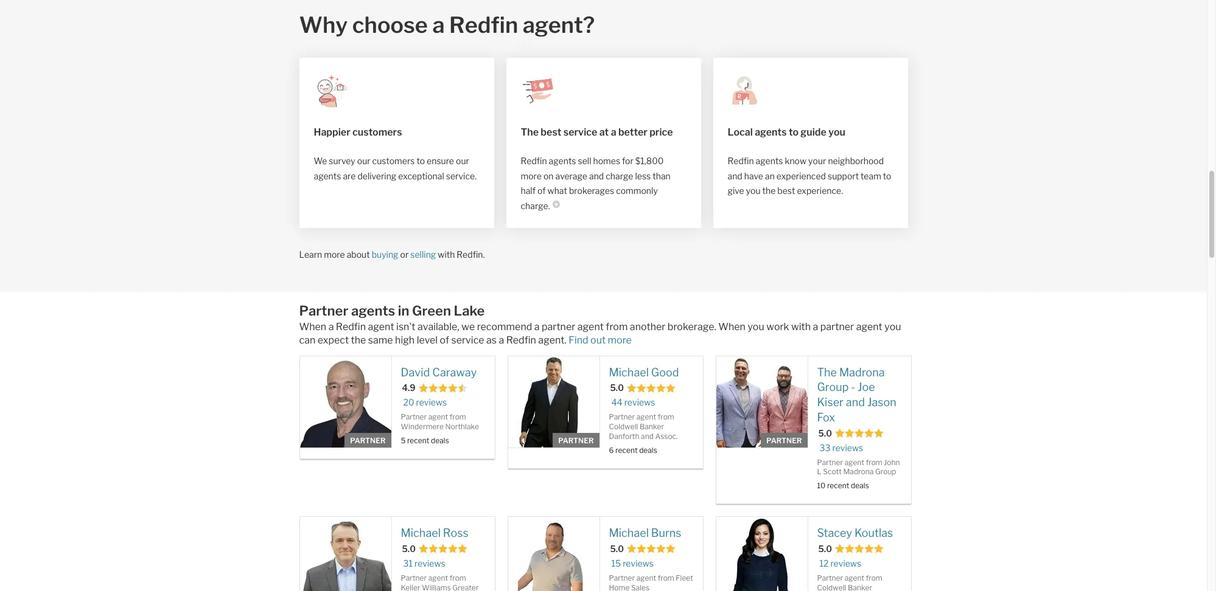 Task type: describe. For each thing, give the bounding box(es) containing it.
when a redfin agent isn't available, we recommend a partner agent from another brokerage. when you work with a partner agent you can expect the same high level of service as a redfin agent.
[[299, 321, 901, 346]]

experience.
[[797, 186, 843, 196]]

michael for michael burns
[[609, 527, 649, 540]]

charge
[[606, 171, 633, 181]]

can
[[299, 335, 315, 346]]

support
[[828, 171, 859, 181]]

assoc.
[[655, 432, 678, 441]]

seattle real estate agent michael ross image
[[300, 518, 391, 592]]

you inside redfin agents know your neighborhood and have an experienced support team to give you the best experience.
[[746, 186, 761, 196]]

available,
[[417, 321, 459, 333]]

44
[[611, 398, 622, 408]]

find
[[569, 335, 588, 346]]

1 vertical spatial more
[[324, 250, 345, 260]]

stacey koutlas 5.0
[[817, 527, 893, 555]]

have
[[744, 171, 763, 181]]

michael burns link
[[609, 527, 694, 542]]

5.0 inside the madrona group - joe kiser and jason fox 5.0
[[818, 428, 832, 439]]

average
[[555, 171, 587, 181]]

your
[[808, 156, 826, 166]]

seattle real estate agent michael burns image
[[508, 518, 599, 592]]

find out more link
[[569, 335, 632, 346]]

agents for to
[[755, 127, 787, 138]]

an
[[765, 171, 775, 181]]

john l scott madrona group
[[817, 458, 900, 477]]

2 our from the left
[[456, 156, 469, 166]]

12
[[820, 559, 829, 569]]

good
[[651, 366, 679, 379]]

are
[[343, 171, 356, 181]]

reviews for michael good
[[624, 398, 655, 408]]

service inside 'when a redfin agent isn't available, we recommend a partner agent from another brokerage. when you work with a partner agent you can expect the same high level of service as a redfin agent.'
[[451, 335, 484, 346]]

1 partner from the left
[[542, 321, 575, 333]]

banker
[[640, 422, 664, 432]]

madrona inside john l scott madrona group
[[843, 468, 874, 477]]

stacey koutlas link
[[817, 527, 902, 542]]

the madrona group - joe kiser and jason fox link
[[817, 366, 902, 426]]

buying
[[372, 250, 398, 260]]

same
[[368, 335, 393, 346]]

seattle real estate agent michael good image
[[508, 357, 599, 448]]

partner agent from for scott
[[817, 458, 884, 467]]

rating 5 out of 5 element for koutlas
[[835, 544, 884, 557]]

find out more
[[569, 335, 632, 346]]

to inside we survey our customers to ensure our agents are delivering exceptional service.
[[417, 156, 425, 166]]

best inside redfin agents know your neighborhood and have an experienced support team to give you the best experience.
[[777, 186, 795, 196]]

delivering
[[358, 171, 396, 181]]

david
[[401, 366, 430, 379]]

from inside 20 reviews partner agent from windermere northlake 5 recent deals
[[450, 413, 466, 422]]

michael for michael ross
[[401, 527, 441, 540]]

better
[[618, 127, 648, 138]]

isn't
[[396, 321, 415, 333]]

group inside john l scott madrona group
[[875, 468, 896, 477]]

12 reviews link
[[820, 558, 861, 570]]

the for best
[[521, 127, 539, 138]]

from left john
[[866, 458, 882, 467]]

scott
[[823, 468, 842, 477]]

of inside redfin agents sell homes for $1,800 more on average and charge less than half of what brokerages commonly charge.
[[537, 186, 546, 196]]

agent.
[[538, 335, 567, 346]]

in
[[398, 303, 409, 319]]

agents for sell
[[549, 156, 576, 166]]

agent inside 44 reviews partner agent from coldwell banker danforth and assoc. 6 recent deals
[[637, 413, 656, 422]]

michael good 5.0
[[609, 366, 679, 394]]

buying link
[[372, 250, 398, 260]]

5.0 for michael ross
[[402, 544, 416, 555]]

partner inside 31 reviews partner agent from
[[401, 574, 427, 583]]

rating 5 out of 5 element for good
[[627, 383, 676, 395]]

deals inside 20 reviews partner agent from windermere northlake 5 recent deals
[[431, 436, 449, 446]]

15 reviews
[[611, 559, 654, 569]]

exceptional
[[398, 171, 444, 181]]

4.9
[[402, 383, 416, 394]]

reviews for stacey koutlas
[[830, 559, 861, 569]]

the inside redfin agents know your neighborhood and have an experienced support team to give you the best experience.
[[762, 186, 776, 196]]

partner up 'home'
[[609, 574, 635, 583]]

reviews up john l scott madrona group
[[832, 443, 863, 453]]

2 horizontal spatial deals
[[851, 482, 869, 491]]

agent inside 20 reviews partner agent from windermere northlake 5 recent deals
[[428, 413, 448, 422]]

michael ross link
[[401, 527, 485, 542]]

from left fleet
[[658, 574, 674, 583]]

at
[[599, 127, 609, 138]]

the madrona group - joe kiser and jason fox 5.0
[[817, 366, 896, 439]]

0 vertical spatial to
[[789, 127, 799, 138]]

redfin agents know your neighborhood and have an experienced support team to give you the best experience.
[[728, 156, 891, 196]]

rating 5 out of 5 element for ross
[[419, 544, 467, 557]]

44 reviews link
[[611, 397, 655, 409]]

service.
[[446, 171, 477, 181]]

joe
[[858, 381, 875, 394]]

jason
[[867, 396, 896, 409]]

work
[[766, 321, 789, 333]]

and inside the madrona group - joe kiser and jason fox 5.0
[[846, 396, 865, 409]]

madrona inside the madrona group - joe kiser and jason fox 5.0
[[839, 366, 885, 379]]

partner inside 44 reviews partner agent from coldwell banker danforth and assoc. 6 recent deals
[[609, 413, 635, 422]]

fox
[[817, 411, 835, 424]]

reviews for michael ross
[[415, 559, 445, 569]]

agents for in
[[351, 303, 395, 319]]

david caraway 4.9
[[401, 366, 477, 394]]

seattle real estate agent the madrona group - joe kiser and jason fox image
[[716, 357, 807, 448]]

and inside redfin agents know your neighborhood and have an experienced support team to give you the best experience.
[[728, 171, 742, 181]]

partner inside 12 reviews partner agent from
[[817, 574, 843, 583]]

5.0 for stacey koutlas
[[818, 544, 832, 555]]

and inside redfin agents sell homes for $1,800 more on average and charge less than half of what brokerages commonly charge.
[[589, 171, 604, 181]]

give
[[728, 186, 744, 196]]

6
[[609, 446, 614, 455]]

michael for michael good
[[609, 366, 649, 379]]

seattle real estate agent david caraway image
[[300, 357, 391, 448]]

lake
[[454, 303, 485, 319]]

why choose a redfin agent?
[[299, 12, 595, 38]]

less
[[635, 171, 651, 181]]

for
[[622, 156, 634, 166]]

reviews for david caraway
[[416, 398, 447, 408]]

ross
[[443, 527, 468, 540]]

know
[[785, 156, 807, 166]]

fleet
[[676, 574, 693, 583]]

a right work
[[813, 321, 818, 333]]

partner agent from for sales
[[609, 574, 676, 583]]

agents inside we survey our customers to ensure our agents are delivering exceptional service.
[[314, 171, 341, 181]]

expect
[[318, 335, 349, 346]]

partner agents in green lake
[[299, 303, 485, 319]]

reviews right 15
[[623, 559, 654, 569]]

1 our from the left
[[357, 156, 370, 166]]

disclaimer image
[[552, 201, 560, 208]]

green
[[412, 303, 451, 319]]

10
[[817, 482, 826, 491]]

more inside redfin agents sell homes for $1,800 more on average and charge less than half of what brokerages commonly charge.
[[521, 171, 542, 181]]

the best service at a better price
[[521, 127, 673, 138]]

what
[[548, 186, 567, 196]]

windermere
[[401, 422, 444, 432]]

than
[[653, 171, 671, 181]]

2 partner from the left
[[820, 321, 854, 333]]

sell
[[578, 156, 591, 166]]

2 when from the left
[[718, 321, 746, 333]]

from inside 31 reviews partner agent from
[[450, 574, 466, 583]]

33 reviews link
[[820, 442, 863, 454]]

learn more about buying or selling with redfin.
[[299, 250, 485, 260]]



Task type: vqa. For each thing, say whether or not it's contained in the screenshot.


Task type: locate. For each thing, give the bounding box(es) containing it.
a up expect
[[328, 321, 334, 333]]

0 vertical spatial the
[[762, 186, 776, 196]]

0 vertical spatial madrona
[[839, 366, 885, 379]]

and down - at the right bottom of page
[[846, 396, 865, 409]]

20
[[403, 398, 414, 408]]

0 horizontal spatial to
[[417, 156, 425, 166]]

guide
[[801, 127, 826, 138]]

homes
[[593, 156, 620, 166]]

partner down the 12
[[817, 574, 843, 583]]

you
[[829, 127, 845, 138], [746, 186, 761, 196], [748, 321, 764, 333], [885, 321, 901, 333]]

a right the choose
[[432, 12, 445, 38]]

agents inside redfin agents sell homes for $1,800 more on average and charge less than half of what brokerages commonly charge.
[[549, 156, 576, 166]]

agent up joe
[[856, 321, 882, 333]]

partner inside 20 reviews partner agent from windermere northlake 5 recent deals
[[401, 413, 427, 422]]

kiser
[[817, 396, 844, 409]]

coldwell
[[609, 422, 638, 432]]

5.0 up 44
[[610, 383, 624, 394]]

0 vertical spatial more
[[521, 171, 542, 181]]

burns
[[651, 527, 681, 540]]

michael inside 'michael ross 5.0'
[[401, 527, 441, 540]]

best down experienced
[[777, 186, 795, 196]]

1 horizontal spatial when
[[718, 321, 746, 333]]

and inside 44 reviews partner agent from coldwell banker danforth and assoc. 6 recent deals
[[641, 432, 654, 441]]

with right selling link
[[438, 250, 455, 260]]

of right half
[[537, 186, 546, 196]]

charge.
[[521, 201, 550, 211]]

michael inside michael burns 5.0
[[609, 527, 649, 540]]

agent up out
[[578, 321, 604, 333]]

1 vertical spatial customers
[[372, 156, 415, 166]]

partner agent from up sales
[[609, 574, 676, 583]]

a right at
[[611, 127, 616, 138]]

michael up 15 reviews
[[609, 527, 649, 540]]

from up northlake on the bottom of the page
[[450, 413, 466, 422]]

redfin agents sell homes for $1,800 more on average and charge less than half of what brokerages commonly charge.
[[521, 156, 671, 211]]

david caraway link
[[401, 366, 485, 381]]

from down stacey koutlas 5.0
[[866, 574, 882, 583]]

michael ross 5.0
[[401, 527, 468, 555]]

happier
[[314, 127, 350, 138]]

agents
[[755, 127, 787, 138], [549, 156, 576, 166], [756, 156, 783, 166], [314, 171, 341, 181], [351, 303, 395, 319]]

reviews right 44
[[624, 398, 655, 408]]

0 horizontal spatial our
[[357, 156, 370, 166]]

the inside the madrona group - joe kiser and jason fox 5.0
[[817, 366, 837, 379]]

5.0 inside 'michael ross 5.0'
[[402, 544, 416, 555]]

agent
[[368, 321, 394, 333], [578, 321, 604, 333], [856, 321, 882, 333], [428, 413, 448, 422], [637, 413, 656, 422], [845, 458, 864, 467], [428, 574, 448, 583], [637, 574, 656, 583], [845, 574, 864, 583]]

price
[[650, 127, 673, 138]]

1 horizontal spatial to
[[789, 127, 799, 138]]

1 vertical spatial the
[[351, 335, 366, 346]]

agent down 31 reviews link
[[428, 574, 448, 583]]

survey
[[329, 156, 355, 166]]

brokerage.
[[668, 321, 716, 333]]

from up banker on the bottom right of page
[[658, 413, 674, 422]]

partner right work
[[820, 321, 854, 333]]

stacey
[[817, 527, 852, 540]]

1 horizontal spatial best
[[777, 186, 795, 196]]

caraway
[[432, 366, 477, 379]]

2 vertical spatial to
[[883, 171, 891, 181]]

when up can
[[299, 321, 326, 333]]

partner left "33"
[[766, 437, 802, 446]]

33
[[820, 443, 831, 453]]

agent up banker on the bottom right of page
[[637, 413, 656, 422]]

recent down windermere
[[407, 436, 429, 446]]

we
[[461, 321, 475, 333]]

best
[[541, 127, 561, 138], [777, 186, 795, 196]]

partner left 5
[[350, 437, 386, 446]]

of down available,
[[440, 335, 449, 346]]

group up kiser at the bottom right of page
[[817, 381, 849, 394]]

northlake
[[445, 422, 479, 432]]

partner agent from down 33 reviews link
[[817, 458, 884, 467]]

high
[[395, 335, 415, 346]]

more right out
[[608, 335, 632, 346]]

5.0 inside stacey koutlas 5.0
[[818, 544, 832, 555]]

brokerages
[[569, 186, 614, 196]]

0 horizontal spatial service
[[451, 335, 484, 346]]

0 horizontal spatial of
[[440, 335, 449, 346]]

5.0 inside michael burns 5.0
[[610, 544, 624, 555]]

1 horizontal spatial the
[[762, 186, 776, 196]]

5.0 for michael burns
[[610, 544, 624, 555]]

0 vertical spatial with
[[438, 250, 455, 260]]

5.0 for michael good
[[610, 383, 624, 394]]

0 horizontal spatial when
[[299, 321, 326, 333]]

1 vertical spatial best
[[777, 186, 795, 196]]

madrona up joe
[[839, 366, 885, 379]]

2 vertical spatial more
[[608, 335, 632, 346]]

0 vertical spatial group
[[817, 381, 849, 394]]

and down banker on the bottom right of page
[[641, 432, 654, 441]]

when
[[299, 321, 326, 333], [718, 321, 746, 333]]

partner
[[299, 303, 348, 319], [401, 413, 427, 422], [609, 413, 635, 422], [350, 437, 386, 446], [558, 437, 594, 446], [766, 437, 802, 446], [817, 458, 843, 467], [401, 574, 427, 583], [609, 574, 635, 583], [817, 574, 843, 583]]

0 vertical spatial best
[[541, 127, 561, 138]]

half
[[521, 186, 536, 196]]

5.0 up "33"
[[818, 428, 832, 439]]

from inside 12 reviews partner agent from
[[866, 574, 882, 583]]

1 horizontal spatial group
[[875, 468, 896, 477]]

1 horizontal spatial recent
[[615, 446, 638, 455]]

rating 5 out of 5 element down michael burns link
[[627, 544, 676, 557]]

reviews inside 12 reviews partner agent from
[[830, 559, 861, 569]]

more up half
[[521, 171, 542, 181]]

the
[[762, 186, 776, 196], [351, 335, 366, 346]]

customers inside we survey our customers to ensure our agents are delivering exceptional service.
[[372, 156, 415, 166]]

from inside 44 reviews partner agent from coldwell banker danforth and assoc. 6 recent deals
[[658, 413, 674, 422]]

service left at
[[564, 127, 597, 138]]

1 vertical spatial with
[[791, 321, 811, 333]]

1 vertical spatial partner agent from
[[609, 574, 676, 583]]

agent inside 31 reviews partner agent from
[[428, 574, 448, 583]]

our
[[357, 156, 370, 166], [456, 156, 469, 166]]

with inside 'when a redfin agent isn't available, we recommend a partner agent from another brokerage. when you work with a partner agent you can expect the same high level of service as a redfin agent.'
[[791, 321, 811, 333]]

1 horizontal spatial more
[[521, 171, 542, 181]]

rating 5 out of 5 element for burns
[[627, 544, 676, 557]]

to left 'guide'
[[789, 127, 799, 138]]

l
[[817, 468, 822, 477]]

2 horizontal spatial to
[[883, 171, 891, 181]]

group inside the madrona group - joe kiser and jason fox 5.0
[[817, 381, 849, 394]]

12 reviews partner agent from
[[817, 559, 882, 583]]

to up 'exceptional'
[[417, 156, 425, 166]]

michael inside michael good 5.0
[[609, 366, 649, 379]]

customers up we survey our customers to ensure our agents are delivering exceptional service.
[[352, 127, 402, 138]]

our up service.
[[456, 156, 469, 166]]

michael good link
[[609, 366, 694, 381]]

redfin inside redfin agents know your neighborhood and have an experienced support team to give you the best experience.
[[728, 156, 754, 166]]

koutlas
[[855, 527, 893, 540]]

recent inside 44 reviews partner agent from coldwell banker danforth and assoc. 6 recent deals
[[615, 446, 638, 455]]

group down john
[[875, 468, 896, 477]]

with
[[438, 250, 455, 260], [791, 321, 811, 333]]

deals down john l scott madrona group
[[851, 482, 869, 491]]

0 vertical spatial customers
[[352, 127, 402, 138]]

agents up average
[[549, 156, 576, 166]]

redfin.
[[457, 250, 485, 260]]

from down 'michael ross 5.0'
[[450, 574, 466, 583]]

michael up 31 reviews link
[[401, 527, 441, 540]]

agents for know
[[756, 156, 783, 166]]

1 horizontal spatial our
[[456, 156, 469, 166]]

and up brokerages
[[589, 171, 604, 181]]

commonly
[[616, 186, 658, 196]]

2 horizontal spatial more
[[608, 335, 632, 346]]

michael up 44 reviews link
[[609, 366, 649, 379]]

redfin
[[449, 12, 518, 38], [521, 156, 547, 166], [728, 156, 754, 166], [336, 321, 366, 333], [506, 335, 536, 346]]

the for madrona
[[817, 366, 837, 379]]

partner up windermere
[[401, 413, 427, 422]]

1 horizontal spatial with
[[791, 321, 811, 333]]

agents inside redfin agents know your neighborhood and have an experienced support team to give you the best experience.
[[756, 156, 783, 166]]

0 vertical spatial partner agent from
[[817, 458, 884, 467]]

agent up sales
[[637, 574, 656, 583]]

rating 5 out of 5 element
[[627, 383, 676, 395], [835, 429, 884, 441], [419, 544, 467, 557], [627, 544, 676, 557], [835, 544, 884, 557]]

madrona up 10 recent deals
[[843, 468, 874, 477]]

0 horizontal spatial recent
[[407, 436, 429, 446]]

neighborhood
[[828, 156, 884, 166]]

we
[[314, 156, 327, 166]]

selling link
[[410, 250, 436, 260]]

rating 5 out of 5 element down "michael good" link
[[627, 383, 676, 395]]

on
[[543, 171, 554, 181]]

partner up expect
[[299, 303, 348, 319]]

local
[[728, 127, 753, 138]]

2 horizontal spatial recent
[[827, 482, 849, 491]]

1 horizontal spatial the
[[817, 366, 837, 379]]

0 vertical spatial service
[[564, 127, 597, 138]]

reviews inside 31 reviews partner agent from
[[415, 559, 445, 569]]

of
[[537, 186, 546, 196], [440, 335, 449, 346]]

team
[[861, 171, 881, 181]]

5.0 inside michael good 5.0
[[610, 383, 624, 394]]

from
[[606, 321, 628, 333], [450, 413, 466, 422], [658, 413, 674, 422], [866, 458, 882, 467], [450, 574, 466, 583], [658, 574, 674, 583], [866, 574, 882, 583]]

0 horizontal spatial partner agent from
[[609, 574, 676, 583]]

danforth
[[609, 432, 639, 441]]

20 reviews partner agent from windermere northlake 5 recent deals
[[401, 398, 479, 446]]

partner down 31 in the left of the page
[[401, 574, 427, 583]]

rating 5 out of 5 element down stacey koutlas link in the right of the page
[[835, 544, 884, 557]]

experienced
[[777, 171, 826, 181]]

a right as
[[499, 335, 504, 346]]

recent down danforth
[[615, 446, 638, 455]]

the inside 'when a redfin agent isn't available, we recommend a partner agent from another brokerage. when you work with a partner agent you can expect the same high level of service as a redfin agent.'
[[351, 335, 366, 346]]

michael burns 5.0
[[609, 527, 681, 555]]

rating 5 out of 5 element for madrona
[[835, 429, 884, 441]]

reviews inside 44 reviews partner agent from coldwell banker danforth and assoc. 6 recent deals
[[624, 398, 655, 408]]

to inside redfin agents know your neighborhood and have an experienced support team to give you the best experience.
[[883, 171, 891, 181]]

recent down scott
[[827, 482, 849, 491]]

more right the 'learn'
[[324, 250, 345, 260]]

agents right local
[[755, 127, 787, 138]]

from up find out more
[[606, 321, 628, 333]]

reviews down rating 4.9 out of 5 element
[[416, 398, 447, 408]]

5.0 up 15
[[610, 544, 624, 555]]

of inside 'when a redfin agent isn't available, we recommend a partner agent from another brokerage. when you work with a partner agent you can expect the same high level of service as a redfin agent.'
[[440, 335, 449, 346]]

as
[[486, 335, 497, 346]]

the up kiser at the bottom right of page
[[817, 366, 837, 379]]

the left same
[[351, 335, 366, 346]]

0 horizontal spatial with
[[438, 250, 455, 260]]

deals down windermere
[[431, 436, 449, 446]]

the down an
[[762, 186, 776, 196]]

recommend
[[477, 321, 532, 333]]

5.0 up the 12
[[818, 544, 832, 555]]

1 vertical spatial madrona
[[843, 468, 874, 477]]

agents up same
[[351, 303, 395, 319]]

deals down "assoc."
[[639, 446, 657, 455]]

agent up windermere
[[428, 413, 448, 422]]

1 vertical spatial the
[[817, 366, 837, 379]]

a up agent.
[[534, 321, 540, 333]]

44 reviews partner agent from coldwell banker danforth and assoc. 6 recent deals
[[609, 398, 678, 455]]

1 horizontal spatial partner
[[820, 321, 854, 333]]

0 horizontal spatial the
[[521, 127, 539, 138]]

our up delivering at the left
[[357, 156, 370, 166]]

sales
[[631, 584, 650, 592]]

31 reviews partner agent from
[[401, 559, 466, 583]]

1 horizontal spatial partner agent from
[[817, 458, 884, 467]]

reviews right 31 in the left of the page
[[415, 559, 445, 569]]

1 vertical spatial group
[[875, 468, 896, 477]]

choose
[[352, 12, 428, 38]]

we survey our customers to ensure our agents are delivering exceptional service.
[[314, 156, 477, 181]]

0 horizontal spatial partner
[[542, 321, 575, 333]]

deals inside 44 reviews partner agent from coldwell banker danforth and assoc. 6 recent deals
[[639, 446, 657, 455]]

seattle real estate agent stacey koutlas image
[[716, 518, 807, 592]]

5.0 up 31 in the left of the page
[[402, 544, 416, 555]]

or
[[400, 250, 409, 260]]

best up on
[[541, 127, 561, 138]]

service down we
[[451, 335, 484, 346]]

agent up same
[[368, 321, 394, 333]]

the up half
[[521, 127, 539, 138]]

agents down we
[[314, 171, 341, 181]]

0 horizontal spatial group
[[817, 381, 849, 394]]

from inside 'when a redfin agent isn't available, we recommend a partner agent from another brokerage. when you work with a partner agent you can expect the same high level of service as a redfin agent.'
[[606, 321, 628, 333]]

1 vertical spatial service
[[451, 335, 484, 346]]

1 horizontal spatial service
[[564, 127, 597, 138]]

local agents to guide you
[[728, 127, 845, 138]]

rating 4.9 out of 5 element
[[419, 383, 467, 395]]

agent down 33 reviews link
[[845, 458, 864, 467]]

0 horizontal spatial more
[[324, 250, 345, 260]]

agent down 12 reviews link
[[845, 574, 864, 583]]

0 vertical spatial of
[[537, 186, 546, 196]]

0 horizontal spatial best
[[541, 127, 561, 138]]

recent inside 20 reviews partner agent from windermere northlake 5 recent deals
[[407, 436, 429, 446]]

rating 5 out of 5 element down michael ross 'link' at the bottom of page
[[419, 544, 467, 557]]

customers up delivering at the left
[[372, 156, 415, 166]]

partner up agent.
[[542, 321, 575, 333]]

1 when from the left
[[299, 321, 326, 333]]

and up give
[[728, 171, 742, 181]]

0 vertical spatial the
[[521, 127, 539, 138]]

0 horizontal spatial deals
[[431, 436, 449, 446]]

happier customers
[[314, 127, 402, 138]]

0 horizontal spatial the
[[351, 335, 366, 346]]

31
[[403, 559, 413, 569]]

redfin inside redfin agents sell homes for $1,800 more on average and charge less than half of what brokerages commonly charge.
[[521, 156, 547, 166]]

with right work
[[791, 321, 811, 333]]

20 reviews link
[[403, 397, 447, 409]]

when right brokerage.
[[718, 321, 746, 333]]

1 horizontal spatial of
[[537, 186, 546, 196]]

reviews right the 12
[[830, 559, 861, 569]]

1 vertical spatial to
[[417, 156, 425, 166]]

to right the team
[[883, 171, 891, 181]]

1 horizontal spatial deals
[[639, 446, 657, 455]]

agent inside 12 reviews partner agent from
[[845, 574, 864, 583]]

reviews inside 20 reviews partner agent from windermere northlake 5 recent deals
[[416, 398, 447, 408]]

rating 5 out of 5 element up 33 reviews
[[835, 429, 884, 441]]

agents up an
[[756, 156, 783, 166]]

partner left danforth
[[558, 437, 594, 446]]

reviews
[[416, 398, 447, 408], [624, 398, 655, 408], [832, 443, 863, 453], [415, 559, 445, 569], [623, 559, 654, 569], [830, 559, 861, 569]]

-
[[851, 381, 855, 394]]

fleet home sales
[[609, 574, 693, 592]]

1 vertical spatial of
[[440, 335, 449, 346]]

ensure
[[427, 156, 454, 166]]

partner up coldwell
[[609, 413, 635, 422]]

partner up scott
[[817, 458, 843, 467]]



